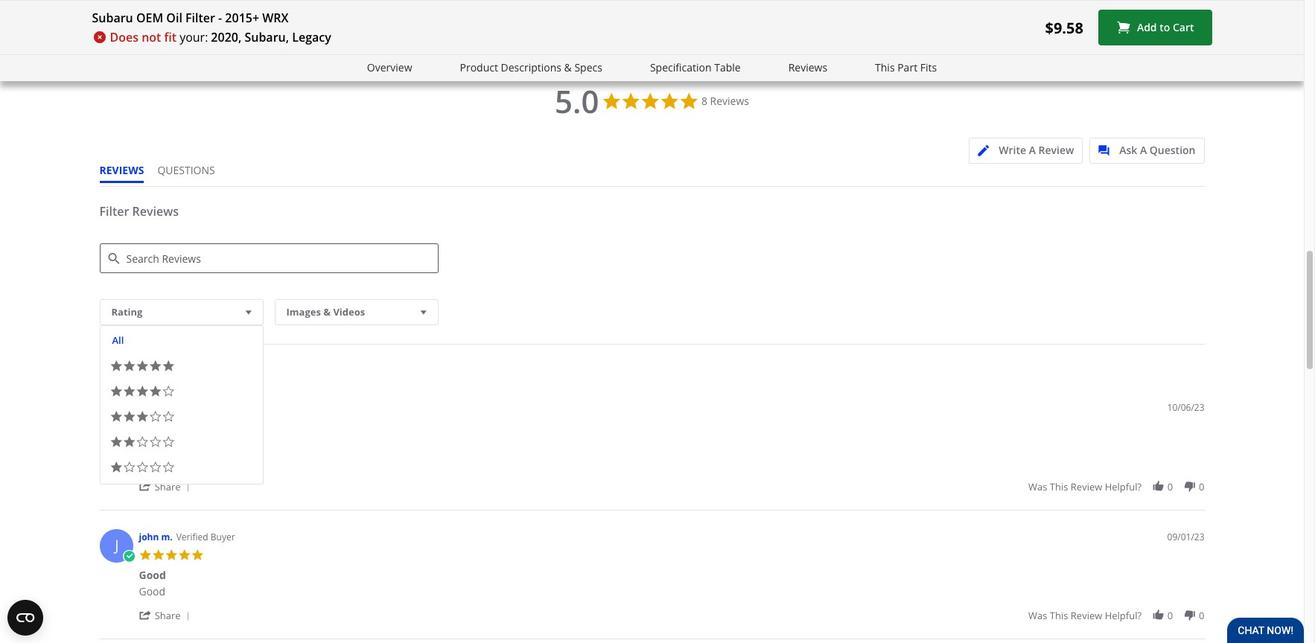 Task type: describe. For each thing, give the bounding box(es) containing it.
product descriptions & specs link
[[460, 60, 602, 77]]

images
[[286, 305, 321, 319]]

0 vertical spatial 8
[[701, 94, 707, 108]]

reviews link
[[788, 60, 827, 77]]

j
[[115, 535, 119, 555]]

share button for a
[[139, 479, 195, 493]]

2 1 total reviews element from the left
[[703, 0, 822, 8]]

1 horizontal spatial 8 reviews
[[701, 94, 749, 108]]

5.0 star rating element
[[555, 80, 599, 122]]

2020,
[[211, 29, 241, 45]]

add
[[1137, 20, 1157, 34]]

seperator image for a
[[183, 483, 192, 492]]

5.0
[[555, 80, 599, 122]]

open widget image
[[7, 600, 43, 636]]

table
[[714, 60, 741, 74]]

seperator image for j
[[183, 612, 192, 621]]

review for a
[[1071, 480, 1102, 493]]

empty star image up 'a.'
[[162, 385, 175, 398]]

specs
[[574, 60, 602, 74]]

group for a
[[1028, 480, 1205, 493]]

as
[[172, 455, 183, 470]]

filter
[[181, 439, 207, 453]]

not
[[142, 29, 161, 45]]

empty star image up works
[[136, 436, 149, 448]]

write a review button
[[969, 138, 1083, 164]]

a.
[[164, 402, 173, 414]]

this
[[875, 60, 895, 74]]

a for write
[[1029, 143, 1036, 157]]

0 vertical spatial &
[[564, 60, 572, 74]]

adlai a. verified buyer
[[139, 402, 235, 414]]

descriptions
[[501, 60, 561, 74]]

does
[[110, 29, 139, 45]]

was for a
[[1028, 480, 1047, 493]]

rating element
[[99, 299, 263, 485]]

helpful? for j
[[1105, 609, 1142, 623]]

reviews
[[99, 163, 144, 177]]

was this review helpful? for j
[[1028, 609, 1142, 623]]

overview link
[[367, 60, 412, 77]]

tab panel containing a
[[92, 393, 1212, 643]]

legacy
[[292, 29, 331, 45]]

1 1 total reviews element from the left
[[418, 0, 537, 8]]

specification
[[650, 60, 712, 74]]

was for j
[[1028, 609, 1047, 623]]

a for ask
[[1140, 143, 1147, 157]]

m.
[[161, 531, 173, 543]]

question
[[1150, 143, 1196, 157]]

this part fits
[[875, 60, 937, 74]]

down triangle image
[[417, 305, 430, 320]]

share for j
[[155, 609, 181, 623]]

Search Reviews search field
[[99, 244, 438, 273]]

ask a question
[[1119, 143, 1196, 157]]

subaru
[[92, 10, 133, 26]]

1 2 total reviews element from the left
[[988, 0, 1108, 8]]

1 horizontal spatial filter
[[185, 10, 215, 26]]

empty star image left oil
[[149, 436, 162, 448]]

john m. verified buyer
[[139, 531, 235, 543]]

verified for j
[[176, 531, 208, 543]]

works
[[139, 455, 169, 470]]

circle checkmark image
[[122, 421, 136, 434]]

-
[[218, 10, 222, 26]]

3 total reviews element
[[846, 0, 965, 8]]

dialog image
[[1098, 145, 1117, 157]]

rating
[[111, 305, 143, 319]]

verified buyer heading for a
[[176, 402, 235, 414]]

filter reviews
[[99, 203, 179, 220]]

questions
[[157, 163, 215, 177]]

it
[[186, 455, 192, 470]]

empty star image up cart at the right
[[1176, 0, 1187, 8]]

part
[[897, 60, 918, 74]]

this part fits link
[[875, 60, 937, 77]]

fits
[[920, 60, 937, 74]]

described.
[[195, 455, 245, 470]]

does not fit your: 2020, subaru, legacy
[[110, 29, 331, 45]]

verified for a
[[176, 402, 208, 414]]

1 vertical spatial 8
[[99, 361, 106, 378]]

09/01/23
[[1167, 531, 1205, 543]]

oil
[[166, 439, 178, 453]]

Images & Videos Filter field
[[274, 299, 438, 326]]

1 good from the top
[[139, 568, 166, 582]]

share image
[[139, 480, 152, 493]]

product
[[460, 60, 498, 74]]

1 7 total reviews element from the left
[[132, 0, 251, 8]]

good heading
[[139, 568, 166, 585]]

john
[[139, 531, 159, 543]]

down triangle image
[[242, 305, 255, 320]]

filter reviews heading
[[99, 203, 1205, 232]]

filter inside heading
[[99, 203, 129, 220]]



Task type: locate. For each thing, give the bounding box(es) containing it.
1 this from the top
[[1050, 480, 1068, 493]]

0 vertical spatial 8 reviews
[[701, 94, 749, 108]]

8 reviews down all link
[[99, 361, 156, 378]]

good inside good good
[[139, 585, 165, 599]]

&
[[564, 60, 572, 74], [323, 305, 331, 319]]

2 was from the top
[[1028, 609, 1047, 623]]

1 seperator image from the top
[[183, 483, 192, 492]]

8 reviews down table
[[701, 94, 749, 108]]

0 vertical spatial this
[[1050, 480, 1068, 493]]

0 horizontal spatial 1 total reviews element
[[418, 0, 537, 8]]

2 horizontal spatial a
[[1140, 143, 1147, 157]]

helpful? left vote up review by adlai a. on  6 oct 2023 image
[[1105, 480, 1142, 493]]

1 vertical spatial this
[[1050, 609, 1068, 623]]

& inside field
[[323, 305, 331, 319]]

this
[[1050, 480, 1068, 493], [1050, 609, 1068, 623]]

circle checkmark image
[[122, 550, 136, 563]]

empty star image
[[1176, 0, 1187, 8], [162, 385, 175, 398], [149, 410, 162, 423], [136, 436, 149, 448], [149, 436, 162, 448], [162, 436, 175, 448]]

buyer right m.
[[211, 531, 235, 543]]

review date 10/06/23 element
[[1167, 402, 1205, 414]]

buyer for a
[[211, 402, 235, 414]]

overview
[[367, 60, 412, 74]]

1 vertical spatial group
[[1028, 609, 1205, 623]]

1 vertical spatial &
[[323, 305, 331, 319]]

& left videos
[[323, 305, 331, 319]]

empty star image left 'a.'
[[149, 410, 162, 423]]

2 review from the top
[[1071, 609, 1102, 623]]

0 horizontal spatial 2 total reviews element
[[988, 0, 1108, 8]]

0 vertical spatial filter
[[185, 10, 215, 26]]

oem up works
[[139, 439, 163, 453]]

1 vertical spatial verified buyer heading
[[176, 531, 235, 543]]

verified buyer heading
[[176, 402, 235, 414], [176, 531, 235, 543]]

add to cart
[[1137, 20, 1194, 34]]

oem
[[136, 10, 163, 26], [139, 439, 163, 453]]

2 buyer from the top
[[211, 531, 235, 543]]

1 vertical spatial helpful?
[[1105, 609, 1142, 623]]

a inside tab panel
[[112, 406, 122, 426]]

helpful? for a
[[1105, 480, 1142, 493]]

cart
[[1173, 20, 1194, 34]]

1 total reviews element up 'product'
[[418, 0, 537, 8]]

7 total reviews element up legacy
[[275, 0, 394, 8]]

buyer right 'a.'
[[211, 402, 235, 414]]

2 2 total reviews element from the left
[[1131, 0, 1250, 8]]

subaru,
[[245, 29, 289, 45]]

write
[[999, 143, 1026, 157]]

2 7 total reviews element from the left
[[275, 0, 394, 8]]

oem inside oem oil filter works as it described.
[[139, 439, 163, 453]]

ask a question button
[[1090, 138, 1205, 164]]

verified buyer heading for j
[[176, 531, 235, 543]]

2 total reviews element up cart at the right
[[1131, 0, 1250, 8]]

your:
[[180, 29, 208, 45]]

a right write
[[1029, 143, 1036, 157]]

magnifying glass image
[[108, 253, 120, 264]]

2 good from the top
[[139, 585, 165, 599]]

1 vertical spatial verified
[[176, 531, 208, 543]]

2 share button from the top
[[139, 609, 195, 623]]

verified buyer heading right 'a.'
[[176, 402, 235, 414]]

0 vertical spatial share button
[[139, 479, 195, 493]]

filter left -
[[185, 10, 215, 26]]

1 vertical spatial seperator image
[[183, 612, 192, 621]]

this for j
[[1050, 609, 1068, 623]]

adlai
[[139, 402, 162, 414]]

oil
[[166, 10, 182, 26]]

1 verified buyer heading from the top
[[176, 402, 235, 414]]

this for a
[[1050, 480, 1068, 493]]

1 vertical spatial was this review helpful?
[[1028, 609, 1142, 623]]

Rating Filter field
[[99, 299, 263, 326]]

fit
[[164, 29, 177, 45]]

powered by
[[1126, 51, 1186, 65]]

group for j
[[1028, 609, 1205, 623]]

0 vertical spatial seperator image
[[183, 483, 192, 492]]

& left specs
[[564, 60, 572, 74]]

good down john
[[139, 568, 166, 582]]

7 total reviews element
[[132, 0, 251, 8], [275, 0, 394, 8]]

all list box
[[99, 326, 263, 485]]

0 horizontal spatial filter
[[99, 203, 129, 220]]

a inside dropdown button
[[1029, 143, 1036, 157]]

0 vertical spatial was
[[1028, 480, 1047, 493]]

1 horizontal spatial 7 total reviews element
[[275, 0, 394, 8]]

reviews
[[788, 60, 827, 74], [710, 94, 749, 108], [132, 203, 179, 220], [109, 361, 156, 378]]

1 vertical spatial 8 reviews
[[99, 361, 156, 378]]

2 was this review helpful? from the top
[[1028, 609, 1142, 623]]

verified
[[176, 402, 208, 414], [176, 531, 208, 543]]

was this review helpful? for a
[[1028, 480, 1142, 493]]

product descriptions & specs
[[460, 60, 602, 74]]

wrx
[[262, 10, 289, 26]]

1 share from the top
[[155, 480, 181, 493]]

was this review helpful?
[[1028, 480, 1142, 493], [1028, 609, 1142, 623]]

share image
[[139, 609, 152, 622]]

1 horizontal spatial a
[[1029, 143, 1036, 157]]

share
[[155, 480, 181, 493], [155, 609, 181, 623]]

helpful?
[[1105, 480, 1142, 493], [1105, 609, 1142, 623]]

ask
[[1119, 143, 1137, 157]]

videos
[[333, 305, 365, 319]]

oem up not
[[136, 10, 163, 26]]

0 right vote up review by john m. on  1 sep 2023 'icon'
[[1168, 609, 1173, 623]]

2 verified from the top
[[176, 531, 208, 543]]

review
[[1071, 480, 1102, 493], [1071, 609, 1102, 623]]

0 horizontal spatial a
[[112, 406, 122, 426]]

2 total reviews element up $9.58
[[988, 0, 1108, 8]]

share button down good good
[[139, 609, 195, 623]]

11 total reviews element
[[560, 0, 679, 8]]

2 group from the top
[[1028, 609, 1205, 623]]

1 group from the top
[[1028, 480, 1205, 493]]

0 vertical spatial was this review helpful?
[[1028, 480, 1142, 493]]

1 vertical spatial was
[[1028, 609, 1047, 623]]

empty star image
[[1165, 0, 1176, 8], [162, 410, 175, 423], [123, 461, 136, 474], [136, 461, 149, 474], [149, 461, 162, 474], [162, 461, 175, 474]]

write a review
[[999, 143, 1074, 157]]

1 vertical spatial review
[[1071, 609, 1102, 623]]

good good
[[139, 568, 166, 599]]

1 helpful? from the top
[[1105, 480, 1142, 493]]

10/06/23
[[1167, 402, 1205, 414]]

seperator image down it
[[183, 483, 192, 492]]

2 total reviews element
[[988, 0, 1108, 8], [1131, 0, 1250, 8]]

review left vote up review by adlai a. on  6 oct 2023 image
[[1071, 480, 1102, 493]]

a
[[1029, 143, 1036, 157], [1140, 143, 1147, 157], [112, 406, 122, 426]]

star image
[[143, 0, 155, 8], [155, 0, 166, 8], [286, 0, 297, 8], [308, 0, 320, 8], [320, 0, 331, 8], [429, 0, 440, 8], [440, 0, 451, 8], [571, 0, 583, 8], [583, 0, 594, 8], [594, 0, 605, 8], [703, 0, 714, 8], [725, 0, 737, 8], [868, 0, 879, 8], [879, 0, 890, 8], [890, 0, 902, 8], [1000, 0, 1011, 8], [1022, 0, 1033, 8], [1131, 0, 1142, 8], [1142, 0, 1153, 8], [110, 360, 123, 372], [149, 360, 162, 372], [110, 385, 123, 398], [123, 385, 136, 398], [136, 385, 149, 398], [149, 385, 162, 398], [123, 410, 136, 423], [139, 419, 152, 432], [152, 419, 165, 432], [123, 436, 136, 448], [152, 549, 165, 562], [165, 549, 178, 562], [191, 549, 204, 562]]

helpful? left vote up review by john m. on  1 sep 2023 'icon'
[[1105, 609, 1142, 623]]

a left circle checkmark icon
[[112, 406, 122, 426]]

1 horizontal spatial &
[[564, 60, 572, 74]]

8
[[701, 94, 707, 108], [99, 361, 106, 378]]

was this review helpful? left vote up review by john m. on  1 sep 2023 'icon'
[[1028, 609, 1142, 623]]

oem oil filter heading
[[139, 439, 207, 456]]

share button down as
[[139, 479, 195, 493]]

share for a
[[155, 480, 181, 493]]

2 share from the top
[[155, 609, 181, 623]]

2 verified buyer heading from the top
[[176, 531, 235, 543]]

review date 09/01/23 element
[[1167, 531, 1205, 543]]

good
[[139, 568, 166, 582], [139, 585, 165, 599]]

8 reviews
[[701, 94, 749, 108], [99, 361, 156, 378]]

1 verified from the top
[[176, 402, 208, 414]]

0 vertical spatial oem
[[136, 10, 163, 26]]

vote up review by adlai a. on  6 oct 2023 image
[[1152, 480, 1165, 493]]

0 vertical spatial verified buyer heading
[[176, 402, 235, 414]]

1 vertical spatial share button
[[139, 609, 195, 623]]

0 vertical spatial good
[[139, 568, 166, 582]]

was
[[1028, 480, 1047, 493], [1028, 609, 1047, 623]]

1 horizontal spatial 1 total reviews element
[[703, 0, 822, 8]]

all
[[112, 334, 124, 347]]

0 right "vote down review by john m. on  1 sep 2023" image
[[1199, 609, 1205, 623]]

a inside dropdown button
[[1140, 143, 1147, 157]]

0 horizontal spatial 8
[[99, 361, 106, 378]]

buyer
[[211, 402, 235, 414], [211, 531, 235, 543]]

was this review helpful? left vote up review by adlai a. on  6 oct 2023 image
[[1028, 480, 1142, 493]]

0 vertical spatial share
[[155, 480, 181, 493]]

0 vertical spatial group
[[1028, 480, 1205, 493]]

images & videos
[[286, 305, 365, 319]]

1 vertical spatial oem
[[139, 439, 163, 453]]

0 vertical spatial helpful?
[[1105, 480, 1142, 493]]

2 this from the top
[[1050, 609, 1068, 623]]

share button
[[139, 479, 195, 493], [139, 609, 195, 623]]

tab panel
[[92, 393, 1212, 643]]

2 helpful? from the top
[[1105, 609, 1142, 623]]

subaru oem oil filter - 2015+ wrx
[[92, 10, 289, 26]]

1 buyer from the top
[[211, 402, 235, 414]]

vote down review by adlai a. on  6 oct 2023 image
[[1183, 480, 1196, 493]]

1 review from the top
[[1071, 480, 1102, 493]]

buyer for j
[[211, 531, 235, 543]]

verified right m.
[[176, 531, 208, 543]]

filter down reviews
[[99, 203, 129, 220]]

0 right vote down review by adlai a. on  6 oct 2023 image
[[1199, 480, 1205, 493]]

tab list containing reviews
[[99, 163, 228, 186]]

star image
[[132, 0, 143, 8], [166, 0, 177, 8], [177, 0, 188, 8], [275, 0, 286, 8], [297, 0, 308, 8], [418, 0, 429, 8], [451, 0, 462, 8], [462, 0, 473, 8], [560, 0, 571, 8], [714, 0, 725, 8], [737, 0, 748, 8], [748, 0, 759, 8], [846, 0, 857, 8], [857, 0, 868, 8], [988, 0, 1000, 8], [1011, 0, 1022, 8], [1033, 0, 1044, 8], [1153, 0, 1165, 8], [123, 360, 136, 372], [136, 360, 149, 372], [162, 360, 175, 372], [110, 410, 123, 423], [136, 410, 149, 423], [165, 419, 178, 432], [110, 436, 123, 448], [110, 461, 123, 474], [139, 549, 152, 562], [178, 549, 191, 562]]

filter
[[185, 10, 215, 26], [99, 203, 129, 220]]

0 vertical spatial buyer
[[211, 402, 235, 414]]

good up share icon
[[139, 585, 165, 599]]

reviews inside heading
[[132, 203, 179, 220]]

1 vertical spatial share
[[155, 609, 181, 623]]

specification table link
[[650, 60, 741, 77]]

oem oil filter works as it described.
[[139, 439, 245, 470]]

1 horizontal spatial 8
[[701, 94, 707, 108]]

1 share button from the top
[[139, 479, 195, 493]]

vote down review by john m. on  1 sep 2023 image
[[1183, 609, 1196, 622]]

1 total reviews element up table
[[703, 0, 822, 8]]

powered
[[1126, 51, 1169, 65]]

7 total reviews element up subaru oem oil filter - 2015+ wrx
[[132, 0, 251, 8]]

add to cart button
[[1098, 10, 1212, 45]]

seperator image
[[183, 483, 192, 492], [183, 612, 192, 621]]

0 horizontal spatial &
[[323, 305, 331, 319]]

0 horizontal spatial 8 reviews
[[99, 361, 156, 378]]

1 total reviews element
[[418, 0, 537, 8], [703, 0, 822, 8]]

2015+
[[225, 10, 259, 26]]

empty star image up as
[[162, 436, 175, 448]]

share right share image
[[155, 480, 181, 493]]

share button for j
[[139, 609, 195, 623]]

to
[[1160, 20, 1170, 34]]

verified right 'a.'
[[176, 402, 208, 414]]

1 was this review helpful? from the top
[[1028, 480, 1142, 493]]

1 was from the top
[[1028, 480, 1047, 493]]

0 right vote up review by adlai a. on  6 oct 2023 image
[[1168, 480, 1173, 493]]

0
[[1168, 480, 1173, 493], [1199, 480, 1205, 493], [1168, 609, 1173, 623], [1199, 609, 1205, 623]]

tab list
[[99, 163, 228, 186]]

0 horizontal spatial 7 total reviews element
[[132, 0, 251, 8]]

review left vote up review by john m. on  1 sep 2023 'icon'
[[1071, 609, 1102, 623]]

write no frame image
[[978, 145, 996, 157]]

1 vertical spatial filter
[[99, 203, 129, 220]]

$9.58
[[1045, 17, 1083, 38]]

vote up review by john m. on  1 sep 2023 image
[[1152, 609, 1165, 622]]

1 vertical spatial good
[[139, 585, 165, 599]]

2 seperator image from the top
[[183, 612, 192, 621]]

review
[[1038, 143, 1074, 157]]

share right share icon
[[155, 609, 181, 623]]

1 vertical spatial buyer
[[211, 531, 235, 543]]

images & videos element
[[274, 299, 438, 326]]

by
[[1172, 51, 1183, 65]]

review for j
[[1071, 609, 1102, 623]]

specification table
[[650, 60, 741, 74]]

0 vertical spatial review
[[1071, 480, 1102, 493]]

a right the "ask"
[[1140, 143, 1147, 157]]

seperator image right share icon
[[183, 612, 192, 621]]

verified buyer heading right m.
[[176, 531, 235, 543]]

1 horizontal spatial 2 total reviews element
[[1131, 0, 1250, 8]]

0 vertical spatial verified
[[176, 402, 208, 414]]

all link
[[112, 334, 124, 347]]

group
[[1028, 480, 1205, 493], [1028, 609, 1205, 623]]



Task type: vqa. For each thing, say whether or not it's contained in the screenshot.
topmost group
yes



